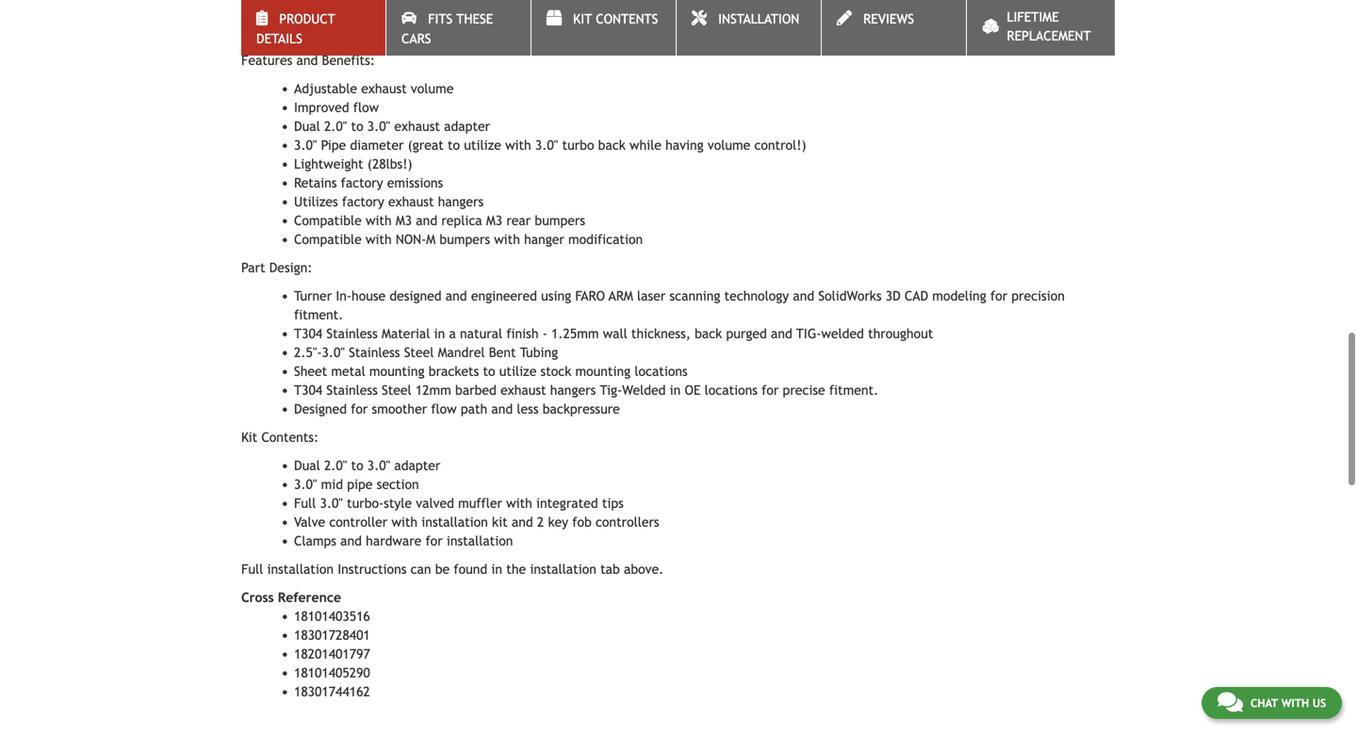 Task type: vqa. For each thing, say whether or not it's contained in the screenshot.
Audi 100 FWD 5cyl to the right
no



Task type: describe. For each thing, give the bounding box(es) containing it.
1 vertical spatial volume
[[708, 138, 751, 153]]

3.0" left pipe
[[294, 138, 317, 153]]

barbed
[[455, 383, 497, 398]]

for left precise
[[762, 383, 779, 398]]

chat with us
[[1251, 697, 1326, 710]]

1 horizontal spatial in
[[492, 562, 503, 577]]

fits
[[428, 11, 453, 26]]

throughout
[[868, 326, 934, 341]]

with up kit
[[506, 496, 532, 511]]

clamps
[[294, 534, 337, 549]]

metal
[[331, 364, 366, 379]]

with left us
[[1282, 697, 1310, 710]]

flow inside adjustable exhaust volume improved flow dual 2.0" to 3.0" exhaust adapter 3.0" pipe diameter (great to utilize with 3.0" turbo back while having volume control!) lightweight (28lbs!) retains factory emissions utilizes factory exhaust hangers compatible with m3 and replica m3 rear bumpers compatible with non-m bumpers with hanger modification
[[353, 100, 379, 115]]

3.0" left turbo
[[535, 138, 558, 153]]

precision
[[1012, 288, 1065, 303]]

adjustable exhaust volume improved flow dual 2.0" to 3.0" exhaust adapter 3.0" pipe diameter (great to utilize with 3.0" turbo back while having volume control!) lightweight (28lbs!) retains factory emissions utilizes factory exhaust hangers compatible with m3 and replica m3 rear bumpers compatible with non-m bumpers with hanger modification
[[294, 81, 807, 247]]

part
[[241, 260, 265, 275]]

cross
[[241, 590, 274, 605]]

precise
[[783, 383, 826, 398]]

exhaust up (great
[[394, 119, 440, 134]]

for down stainless
[[351, 402, 368, 417]]

installation up reference
[[267, 562, 334, 577]]

and left "less"
[[492, 402, 513, 417]]

kit contents link
[[532, 0, 676, 55]]

with down emissions
[[366, 213, 392, 228]]

2 compatible from the top
[[294, 232, 362, 247]]

m
[[426, 232, 436, 247]]

to inside turner in-house designed and engineered using faro arm laser scanning technology and solidworks 3d cad modeling for precision fitment. t304 stainless material in a natural finish - 1.25mm wall thickness, back purged and tig-welded throughout 2.5"-3.0" stainless steel mandrel bent tubing sheet metal mounting brackets to utilize stock mounting locations t304 stainless steel 12mm barbed exhaust hangers tig-welded in oe locations for precise fitment.​ designed for smoother flow path and less backpressure
[[483, 364, 495, 379]]

(great
[[408, 138, 444, 153]]

improved
[[294, 100, 349, 115]]

solidworks
[[819, 288, 882, 303]]

dual 2.0" to 3.0" adapter 3.0" mid pipe section full 3.0" turbo-style valved muffler with integrated tips valve controller with installation kit and 2 key fob controllers clamps and hardware for installation
[[294, 458, 660, 549]]

design:
[[269, 260, 312, 275]]

kit
[[492, 515, 508, 530]]

2.0" inside adjustable exhaust volume improved flow dual 2.0" to 3.0" exhaust adapter 3.0" pipe diameter (great to utilize with 3.0" turbo back while having volume control!) lightweight (28lbs!) retains factory emissions utilizes factory exhaust hangers compatible with m3 and replica m3 rear bumpers compatible with non-m bumpers with hanger modification
[[324, 119, 347, 134]]

and left 2 on the bottom left
[[512, 515, 533, 530]]

installation left "tab"
[[530, 562, 597, 577]]

key
[[548, 515, 569, 530]]

controller
[[329, 515, 388, 530]]

2.0" inside 'dual 2.0" to 3.0" adapter 3.0" mid pipe section full 3.0" turbo-style valved muffler with integrated tips valve controller with installation kit and 2 key fob controllers clamps and hardware for installation'
[[324, 458, 347, 473]]

for left precision
[[991, 288, 1008, 303]]

-
[[543, 326, 548, 341]]

modeling
[[933, 288, 987, 303]]

while
[[630, 138, 662, 153]]

dual inside 'dual 2.0" to 3.0" adapter 3.0" mid pipe section full 3.0" turbo-style valved muffler with integrated tips valve controller with installation kit and 2 key fob controllers clamps and hardware for installation'
[[294, 458, 320, 473]]

house
[[352, 288, 386, 303]]

designed
[[294, 402, 347, 417]]

1 vertical spatial bumpers
[[440, 232, 490, 247]]

with down rear
[[494, 232, 520, 247]]

tab
[[601, 562, 620, 577]]

valve
[[294, 515, 325, 530]]

1 horizontal spatial locations
[[705, 383, 758, 398]]

cad
[[905, 288, 929, 303]]

tig-
[[797, 326, 822, 341]]

installation link
[[677, 0, 821, 55]]

(28lbs!)
[[367, 156, 412, 171]]

utilize inside turner in-house designed and engineered using faro arm laser scanning technology and solidworks 3d cad modeling for precision fitment. t304 stainless material in a natural finish - 1.25mm wall thickness, back purged and tig-welded throughout 2.5"-3.0" stainless steel mandrel bent tubing sheet metal mounting brackets to utilize stock mounting locations t304 stainless steel 12mm barbed exhaust hangers tig-welded in oe locations for precise fitment.​ designed for smoother flow path and less backpressure
[[499, 364, 537, 379]]

faro
[[575, 288, 605, 303]]

bent tubing
[[489, 345, 558, 360]]

contents
[[596, 11, 658, 26]]

backpressure
[[543, 402, 620, 417]]

sheet
[[294, 364, 327, 379]]

adapter inside 'dual 2.0" to 3.0" adapter 3.0" mid pipe section full 3.0" turbo-style valved muffler with integrated tips valve controller with installation kit and 2 key fob controllers clamps and hardware for installation'
[[394, 458, 441, 473]]

back inside adjustable exhaust volume improved flow dual 2.0" to 3.0" exhaust adapter 3.0" pipe diameter (great to utilize with 3.0" turbo back while having volume control!) lightweight (28lbs!) retains factory emissions utilizes factory exhaust hangers compatible with m3 and replica m3 rear bumpers compatible with non-m bumpers with hanger modification
[[598, 138, 626, 153]]

retains
[[294, 175, 337, 190]]

stainless material
[[327, 326, 430, 341]]

be
[[435, 562, 450, 577]]

installation
[[719, 11, 800, 26]]

fits these cars
[[402, 11, 493, 46]]

purged
[[726, 326, 767, 341]]

section
[[377, 477, 419, 492]]

in-
[[336, 288, 352, 303]]

natural
[[460, 326, 503, 341]]

having
[[666, 138, 704, 153]]

using
[[541, 288, 571, 303]]

and down controller
[[340, 534, 362, 549]]

18201401797
[[294, 647, 370, 662]]

2.5"-
[[294, 345, 322, 360]]

2 horizontal spatial in
[[670, 383, 681, 398]]

adjustable
[[294, 81, 357, 96]]

lifetime replacement
[[1007, 9, 1091, 43]]

fob
[[573, 515, 592, 530]]

reviews
[[864, 11, 915, 26]]

mandrel
[[438, 345, 485, 360]]

contents:
[[262, 430, 319, 445]]

mid
[[321, 477, 343, 492]]

18301744162
[[294, 684, 370, 699]]

exhaust inside turner in-house designed and engineered using faro arm laser scanning technology and solidworks 3d cad modeling for precision fitment. t304 stainless material in a natural finish - 1.25mm wall thickness, back purged and tig-welded throughout 2.5"-3.0" stainless steel mandrel bent tubing sheet metal mounting brackets to utilize stock mounting locations t304 stainless steel 12mm barbed exhaust hangers tig-welded in oe locations for precise fitment.​ designed for smoother flow path and less backpressure
[[501, 383, 546, 398]]

turner in-house designed and engineered using faro arm laser scanning technology and solidworks 3d cad modeling for precision fitment. t304 stainless material in a natural finish - 1.25mm wall thickness, back purged and tig-welded throughout 2.5"-3.0" stainless steel mandrel bent tubing sheet metal mounting brackets to utilize stock mounting locations t304 stainless steel 12mm barbed exhaust hangers tig-welded in oe locations for precise fitment.​ designed for smoother flow path and less backpressure
[[294, 288, 1065, 417]]

lightweight
[[294, 156, 364, 171]]

for inside 'dual 2.0" to 3.0" adapter 3.0" mid pipe section full 3.0" turbo-style valved muffler with integrated tips valve controller with installation kit and 2 key fob controllers clamps and hardware for installation'
[[426, 534, 443, 549]]

benefits:
[[322, 53, 375, 68]]

fits these cars link
[[387, 0, 531, 55]]

exhaust down emissions
[[388, 194, 434, 209]]

and up a
[[446, 288, 467, 303]]

exhaust down benefits:
[[361, 81, 407, 96]]

designed
[[390, 288, 442, 303]]

pipe
[[347, 477, 373, 492]]



Task type: locate. For each thing, give the bounding box(es) containing it.
mounting up hangers tig-
[[576, 364, 631, 379]]

2 mounting from the left
[[576, 364, 631, 379]]

m3 up non-
[[396, 213, 412, 228]]

1 horizontal spatial volume
[[708, 138, 751, 153]]

18101405290
[[294, 665, 370, 681]]

and inside adjustable exhaust volume improved flow dual 2.0" to 3.0" exhaust adapter 3.0" pipe diameter (great to utilize with 3.0" turbo back while having volume control!) lightweight (28lbs!) retains factory emissions utilizes factory exhaust hangers compatible with m3 and replica m3 rear bumpers compatible with non-m bumpers with hanger modification
[[416, 213, 438, 228]]

and left the tig-
[[771, 326, 793, 341]]

0 horizontal spatial back
[[598, 138, 626, 153]]

stock
[[541, 364, 572, 379]]

0 vertical spatial kit
[[573, 11, 592, 26]]

welded
[[822, 326, 864, 341]]

0 vertical spatial adapter
[[444, 119, 490, 134]]

for up be
[[426, 534, 443, 549]]

flow inside turner in-house designed and engineered using faro arm laser scanning technology and solidworks 3d cad modeling for precision fitment. t304 stainless material in a natural finish - 1.25mm wall thickness, back purged and tig-welded throughout 2.5"-3.0" stainless steel mandrel bent tubing sheet metal mounting brackets to utilize stock mounting locations t304 stainless steel 12mm barbed exhaust hangers tig-welded in oe locations for precise fitment.​ designed for smoother flow path and less backpressure
[[431, 402, 457, 417]]

utilize right (great
[[464, 138, 501, 153]]

0 vertical spatial compatible
[[294, 213, 362, 228]]

compatible
[[294, 213, 362, 228], [294, 232, 362, 247]]

kit contents:
[[241, 430, 323, 445]]

flow
[[353, 100, 379, 115], [431, 402, 457, 417]]

3.0" down mid in the left bottom of the page
[[320, 496, 343, 511]]

mounting
[[370, 364, 425, 379], [576, 364, 631, 379]]

1 horizontal spatial m3
[[486, 213, 503, 228]]

dual down 'improved'
[[294, 119, 320, 134]]

2 2.0" from the top
[[324, 458, 347, 473]]

kit for kit contents:
[[241, 430, 258, 445]]

1 vertical spatial dual
[[294, 458, 320, 473]]

comments image
[[1218, 691, 1243, 714]]

installation down kit
[[447, 534, 513, 549]]

0 vertical spatial full
[[294, 496, 316, 511]]

1 vertical spatial locations
[[705, 383, 758, 398]]

1 vertical spatial flow
[[431, 402, 457, 417]]

features
[[241, 53, 293, 68]]

mounting up steel 12mm
[[370, 364, 425, 379]]

1 compatible from the top
[[294, 213, 362, 228]]

1 vertical spatial kit
[[241, 430, 258, 445]]

0 vertical spatial t304
[[294, 326, 323, 341]]

utilize inside adjustable exhaust volume improved flow dual 2.0" to 3.0" exhaust adapter 3.0" pipe diameter (great to utilize with 3.0" turbo back while having volume control!) lightweight (28lbs!) retains factory emissions utilizes factory exhaust hangers compatible with m3 and replica m3 rear bumpers compatible with non-m bumpers with hanger modification
[[464, 138, 501, 153]]

cross reference 18101403516 18301728401 18201401797 18101405290 18301744162
[[241, 590, 370, 699]]

0 vertical spatial locations
[[635, 364, 688, 379]]

1 vertical spatial compatible
[[294, 232, 362, 247]]

0 horizontal spatial full
[[241, 562, 263, 577]]

to inside 'dual 2.0" to 3.0" adapter 3.0" mid pipe section full 3.0" turbo-style valved muffler with integrated tips valve controller with installation kit and 2 key fob controllers clamps and hardware for installation'
[[351, 458, 364, 473]]

features and benefits:
[[241, 53, 375, 68]]

kit left contents
[[573, 11, 592, 26]]

adapter inside adjustable exhaust volume improved flow dual 2.0" to 3.0" exhaust adapter 3.0" pipe diameter (great to utilize with 3.0" turbo back while having volume control!) lightweight (28lbs!) retains factory emissions utilizes factory exhaust hangers compatible with m3 and replica m3 rear bumpers compatible with non-m bumpers with hanger modification
[[444, 119, 490, 134]]

utilizes
[[294, 194, 338, 209]]

installation
[[422, 515, 488, 530], [447, 534, 513, 549], [267, 562, 334, 577], [530, 562, 597, 577]]

1 vertical spatial in
[[670, 383, 681, 398]]

t304 up 2.5"- on the top left of the page
[[294, 326, 323, 341]]

1 horizontal spatial adapter
[[444, 119, 490, 134]]

style valved
[[384, 496, 454, 511]]

1 m3 from the left
[[396, 213, 412, 228]]

2.0" up pipe
[[324, 119, 347, 134]]

in left a
[[434, 326, 445, 341]]

2 vertical spatial in
[[492, 562, 503, 577]]

turner
[[294, 288, 332, 303]]

modification
[[569, 232, 643, 247]]

with left turbo
[[505, 138, 531, 153]]

smoother
[[372, 402, 427, 417]]

3.0" up diameter
[[367, 119, 390, 134]]

1.25mm
[[552, 326, 599, 341]]

muffler
[[458, 496, 502, 511]]

3.0" stainless
[[322, 345, 400, 360]]

with left non-
[[366, 232, 392, 247]]

fitment.
[[294, 307, 343, 322]]

cars
[[402, 31, 431, 46]]

back left purged
[[695, 326, 722, 341]]

volume right having
[[708, 138, 751, 153]]

these
[[457, 11, 493, 26]]

1 horizontal spatial bumpers
[[535, 213, 586, 228]]

1 horizontal spatial back
[[695, 326, 722, 341]]

wall
[[603, 326, 628, 341]]

part design:
[[241, 260, 312, 275]]

0 vertical spatial 2.0"
[[324, 119, 347, 134]]

diameter
[[350, 138, 404, 153]]

1 dual from the top
[[294, 119, 320, 134]]

full inside 'dual 2.0" to 3.0" adapter 3.0" mid pipe section full 3.0" turbo-style valved muffler with integrated tips valve controller with installation kit and 2 key fob controllers clamps and hardware for installation'
[[294, 496, 316, 511]]

dual
[[294, 119, 320, 134], [294, 458, 320, 473]]

hangers
[[438, 194, 484, 209]]

and up the m
[[416, 213, 438, 228]]

to
[[351, 119, 364, 134], [448, 138, 460, 153], [483, 364, 495, 379], [351, 458, 364, 473]]

installation down muffler on the bottom of page
[[422, 515, 488, 530]]

in left the
[[492, 562, 503, 577]]

found
[[454, 562, 488, 577]]

0 vertical spatial flow
[[353, 100, 379, 115]]

path
[[461, 402, 488, 417]]

thickness,
[[632, 326, 691, 341]]

full up valve
[[294, 496, 316, 511]]

for
[[991, 288, 1008, 303], [762, 383, 779, 398], [351, 402, 368, 417], [426, 534, 443, 549]]

to up diameter
[[351, 119, 364, 134]]

2 m3 from the left
[[486, 213, 503, 228]]

0 horizontal spatial mounting
[[370, 364, 425, 379]]

dual inside adjustable exhaust volume improved flow dual 2.0" to 3.0" exhaust adapter 3.0" pipe diameter (great to utilize with 3.0" turbo back while having volume control!) lightweight (28lbs!) retains factory emissions utilizes factory exhaust hangers compatible with m3 and replica m3 rear bumpers compatible with non-m bumpers with hanger modification
[[294, 119, 320, 134]]

with up hardware
[[392, 515, 418, 530]]

a
[[449, 326, 456, 341]]

bumpers up hanger
[[535, 213, 586, 228]]

and down the product details
[[297, 53, 318, 68]]

turbo
[[562, 138, 594, 153]]

back
[[598, 138, 626, 153], [695, 326, 722, 341]]

instructions
[[338, 562, 407, 577]]

0 vertical spatial utilize
[[464, 138, 501, 153]]

adapter up hangers
[[444, 119, 490, 134]]

lifetime replacement link
[[967, 0, 1115, 55]]

chat
[[1251, 697, 1279, 710]]

1 vertical spatial t304
[[294, 383, 323, 398]]

welded
[[622, 383, 666, 398]]

t304
[[294, 326, 323, 341], [294, 383, 323, 398]]

reference
[[278, 590, 341, 605]]

engineered
[[471, 288, 537, 303]]

3.0" up the "section"
[[367, 458, 390, 473]]

technology
[[725, 288, 789, 303]]

brackets
[[429, 364, 479, 379]]

product details link
[[241, 0, 386, 55]]

flow up diameter
[[353, 100, 379, 115]]

us
[[1313, 697, 1326, 710]]

utilize down bent tubing
[[499, 364, 537, 379]]

integrated
[[536, 496, 598, 511]]

0 horizontal spatial locations
[[635, 364, 688, 379]]

stainless
[[327, 383, 378, 398]]

to right (great
[[448, 138, 460, 153]]

full up cross
[[241, 562, 263, 577]]

emissions
[[387, 175, 443, 190]]

the
[[507, 562, 526, 577]]

0 vertical spatial bumpers
[[535, 213, 586, 228]]

back inside turner in-house designed and engineered using faro arm laser scanning technology and solidworks 3d cad modeling for precision fitment. t304 stainless material in a natural finish - 1.25mm wall thickness, back purged and tig-welded throughout 2.5"-3.0" stainless steel mandrel bent tubing sheet metal mounting brackets to utilize stock mounting locations t304 stainless steel 12mm barbed exhaust hangers tig-welded in oe locations for precise fitment.​ designed for smoother flow path and less backpressure
[[695, 326, 722, 341]]

control!)
[[755, 138, 807, 153]]

above.
[[624, 562, 664, 577]]

product details
[[256, 11, 335, 46]]

full installation instructions can be found in the installation tab above.
[[241, 562, 664, 577]]

chat with us link
[[1202, 687, 1343, 719]]

0 horizontal spatial adapter
[[394, 458, 441, 473]]

1 vertical spatial factory
[[342, 194, 384, 209]]

to up pipe
[[351, 458, 364, 473]]

0 horizontal spatial m3
[[396, 213, 412, 228]]

adapter up the "section"
[[394, 458, 441, 473]]

and up the tig-
[[793, 288, 815, 303]]

0 vertical spatial in
[[434, 326, 445, 341]]

locations right oe
[[705, 383, 758, 398]]

2.0" up mid in the left bottom of the page
[[324, 458, 347, 473]]

0 horizontal spatial kit
[[241, 430, 258, 445]]

exhaust up "less"
[[501, 383, 546, 398]]

laser
[[637, 288, 666, 303]]

0 horizontal spatial volume
[[411, 81, 454, 96]]

m3
[[396, 213, 412, 228], [486, 213, 503, 228]]

tips
[[602, 496, 624, 511]]

1 vertical spatial full
[[241, 562, 263, 577]]

kit for kit contents
[[573, 11, 592, 26]]

0 vertical spatial factory
[[341, 175, 383, 190]]

0 vertical spatial dual
[[294, 119, 320, 134]]

bumpers down the replica
[[440, 232, 490, 247]]

1 vertical spatial adapter
[[394, 458, 441, 473]]

3.0" left mid in the left bottom of the page
[[294, 477, 317, 492]]

0 vertical spatial volume
[[411, 81, 454, 96]]

0 horizontal spatial flow
[[353, 100, 379, 115]]

2 t304 from the top
[[294, 383, 323, 398]]

0 horizontal spatial in
[[434, 326, 445, 341]]

pipe
[[321, 138, 346, 153]]

scanning
[[670, 288, 721, 303]]

controllers
[[596, 515, 660, 530]]

replica
[[442, 213, 482, 228]]

locations up welded
[[635, 364, 688, 379]]

factory
[[341, 175, 383, 190], [342, 194, 384, 209]]

to up barbed
[[483, 364, 495, 379]]

1 horizontal spatial mounting
[[576, 364, 631, 379]]

m3 left rear
[[486, 213, 503, 228]]

steel 12mm
[[382, 383, 451, 398]]

non-
[[396, 232, 426, 247]]

3.0"
[[367, 119, 390, 134], [294, 138, 317, 153], [535, 138, 558, 153], [367, 458, 390, 473], [294, 477, 317, 492], [320, 496, 343, 511]]

1 mounting from the left
[[370, 364, 425, 379]]

1 2.0" from the top
[[324, 119, 347, 134]]

flow left 'path'
[[431, 402, 457, 417]]

0 horizontal spatial bumpers
[[440, 232, 490, 247]]

in left oe
[[670, 383, 681, 398]]

steel
[[404, 345, 434, 360]]

1 horizontal spatial kit
[[573, 11, 592, 26]]

exhaust
[[361, 81, 407, 96], [394, 119, 440, 134], [388, 194, 434, 209], [501, 383, 546, 398]]

1 horizontal spatial full
[[294, 496, 316, 511]]

1 vertical spatial utilize
[[499, 364, 537, 379]]

kit left contents:
[[241, 430, 258, 445]]

hanger
[[524, 232, 565, 247]]

back left "while"
[[598, 138, 626, 153]]

1 t304 from the top
[[294, 326, 323, 341]]

dual down contents:
[[294, 458, 320, 473]]

0 vertical spatial back
[[598, 138, 626, 153]]

2 dual from the top
[[294, 458, 320, 473]]

fitment.​
[[830, 383, 879, 398]]

t304 down sheet
[[294, 383, 323, 398]]

oe
[[685, 383, 701, 398]]

18301728401
[[294, 628, 370, 643]]

1 vertical spatial 2.0"
[[324, 458, 347, 473]]

utilize
[[464, 138, 501, 153], [499, 364, 537, 379]]

details
[[256, 31, 302, 46]]

volume down cars
[[411, 81, 454, 96]]

1 vertical spatial back
[[695, 326, 722, 341]]

1 horizontal spatial flow
[[431, 402, 457, 417]]



